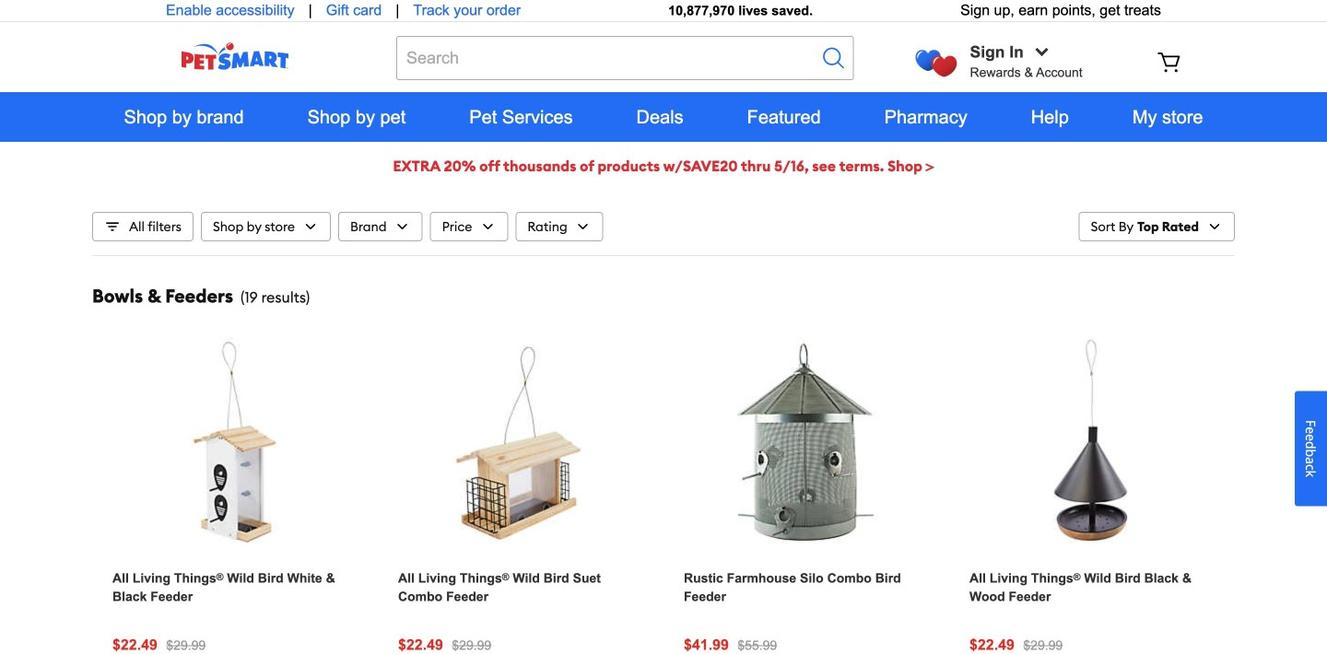 Task type: describe. For each thing, give the bounding box(es) containing it.
search image
[[821, 45, 847, 71]]

petsmart image
[[147, 42, 323, 70]]



Task type: locate. For each thing, give the bounding box(es) containing it.
loyalty icon image
[[916, 50, 957, 77]]

None field
[[396, 36, 854, 80]]

None search field
[[396, 36, 854, 80]]

search search field
[[396, 36, 854, 80]]



Task type: vqa. For each thing, say whether or not it's contained in the screenshot.
'Field'
yes



